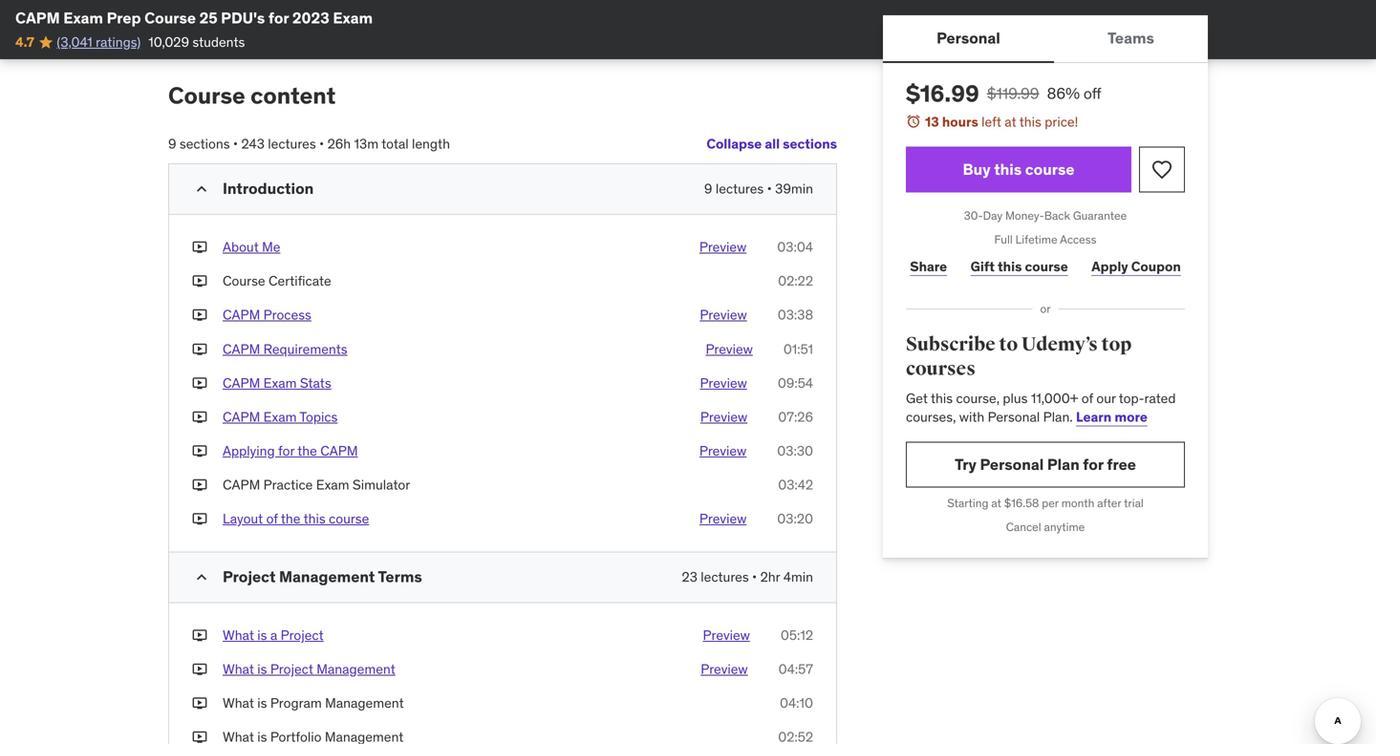 Task type: describe. For each thing, give the bounding box(es) containing it.
small image for introduction
[[192, 180, 211, 199]]

anytime
[[1044, 520, 1085, 535]]

(3,041
[[57, 33, 92, 51]]

23
[[682, 568, 698, 586]]

what for what is a project
[[223, 627, 254, 644]]

what for what is project management
[[223, 661, 254, 678]]

26h 13m
[[327, 135, 379, 153]]

applying
[[223, 443, 275, 460]]

preview for 03:04
[[699, 238, 747, 256]]

30-
[[964, 208, 983, 223]]

preview for 05:12
[[703, 627, 750, 644]]

share button
[[906, 248, 951, 286]]

• for 9 sections • 243 lectures • 26h 13m total length
[[233, 135, 238, 153]]

stats
[[300, 375, 331, 392]]

management for project
[[317, 661, 395, 678]]

10,029
[[148, 33, 189, 51]]

02:22
[[778, 272, 813, 290]]

capm for capm exam topics
[[223, 409, 260, 426]]

nasdaq image
[[184, 7, 294, 43]]

xsmall image for layout of the this course
[[192, 510, 207, 529]]

program
[[270, 695, 322, 712]]

of inside get this course, plus 11,000+ of our top-rated courses, with personal plan.
[[1082, 390, 1093, 407]]

students
[[192, 33, 245, 51]]

4min
[[783, 568, 813, 586]]

the for for
[[297, 443, 317, 460]]

guarantee
[[1073, 208, 1127, 223]]

sections inside dropdown button
[[783, 135, 837, 153]]

$119.99
[[987, 84, 1039, 103]]

9 for 9 sections • 243 lectures • 26h 13m total length
[[168, 135, 176, 153]]

2hr
[[760, 568, 780, 586]]

requirements
[[263, 340, 347, 358]]

what is program management
[[223, 695, 404, 712]]

9 sections • 243 lectures • 26h 13m total length
[[168, 135, 450, 153]]

tab list containing personal
[[883, 15, 1208, 63]]

what is project management
[[223, 661, 395, 678]]

03:42
[[778, 477, 813, 494]]

$16.58
[[1004, 496, 1039, 511]]

ratings)
[[96, 33, 141, 51]]

86%
[[1047, 84, 1080, 103]]

09:54
[[778, 375, 813, 392]]

personal inside button
[[937, 28, 1000, 48]]

price!
[[1045, 113, 1078, 130]]

free
[[1107, 455, 1136, 474]]

the for of
[[281, 511, 301, 528]]

9 lectures • 39min
[[704, 180, 813, 197]]

applying for the capm button
[[223, 442, 358, 461]]

xsmall image for about me
[[192, 238, 207, 257]]

preview for 01:51
[[706, 340, 753, 358]]

this for gift
[[998, 258, 1022, 275]]

personal button
[[883, 15, 1054, 61]]

get
[[906, 390, 928, 407]]

0 vertical spatial course
[[144, 8, 196, 28]]

0 vertical spatial management
[[279, 567, 375, 587]]

preview for 07:26
[[700, 409, 748, 426]]

(3,041 ratings)
[[57, 33, 141, 51]]

25
[[199, 8, 218, 28]]

23 lectures • 2hr 4min
[[682, 568, 813, 586]]

for inside try personal plan for free link
[[1083, 455, 1104, 474]]

39min
[[775, 180, 813, 197]]

what for what is program management
[[223, 695, 254, 712]]

exam for topics
[[263, 409, 297, 426]]

introduction
[[223, 179, 314, 198]]

capm process
[[223, 306, 311, 324]]

apply
[[1092, 258, 1128, 275]]

4.7
[[15, 33, 34, 51]]

teams
[[1108, 28, 1154, 48]]

practice
[[263, 477, 313, 494]]

what is a project
[[223, 627, 324, 644]]

at inside the starting at $16.58 per month after trial cancel anytime
[[991, 496, 1002, 511]]

capm exam prep course 25 pdu's for 2023 exam
[[15, 8, 373, 28]]

buy
[[963, 160, 991, 179]]

gift this course link
[[967, 248, 1072, 286]]

management for program
[[325, 695, 404, 712]]

left
[[982, 113, 1002, 130]]

about me button
[[223, 238, 280, 257]]

2 xsmall image from the top
[[192, 272, 207, 291]]

capm down topics
[[320, 443, 358, 460]]

back
[[1044, 208, 1070, 223]]

share
[[910, 258, 947, 275]]

topics
[[300, 409, 338, 426]]

capm process button
[[223, 306, 311, 325]]

2023
[[292, 8, 330, 28]]

per
[[1042, 496, 1059, 511]]

me
[[262, 238, 280, 256]]

01:51
[[784, 340, 813, 358]]

• for 9 lectures • 39min
[[767, 180, 772, 197]]

process
[[263, 306, 311, 324]]

$16.99
[[906, 79, 979, 108]]

xsmall image for applying for the capm
[[192, 442, 207, 461]]

simulator
[[353, 477, 410, 494]]

0 vertical spatial lectures
[[268, 135, 316, 153]]

05:12
[[781, 627, 813, 644]]

starting
[[947, 496, 989, 511]]

03:38
[[778, 306, 813, 324]]

layout of the this course button
[[223, 510, 369, 529]]



Task type: vqa. For each thing, say whether or not it's contained in the screenshot.
Try Personal Plan for free
yes



Task type: locate. For each thing, give the bounding box(es) containing it.
layout
[[223, 511, 263, 528]]

what is project management button
[[223, 660, 395, 679]]

1 horizontal spatial at
[[1005, 113, 1017, 130]]

1 horizontal spatial sections
[[783, 135, 837, 153]]

1 vertical spatial lectures
[[716, 180, 764, 197]]

exam
[[63, 8, 103, 28], [333, 8, 373, 28], [263, 375, 297, 392], [263, 409, 297, 426], [316, 477, 349, 494]]

exam for stats
[[263, 375, 297, 392]]

1 vertical spatial project
[[281, 627, 324, 644]]

preview for 09:54
[[700, 375, 747, 392]]

course for gift this course
[[1025, 258, 1068, 275]]

capm up applying at the left bottom of the page
[[223, 409, 260, 426]]

3 xsmall image from the top
[[192, 442, 207, 461]]

2 sections from the left
[[180, 135, 230, 153]]

access
[[1060, 232, 1097, 247]]

hours
[[942, 113, 978, 130]]

full
[[994, 232, 1013, 247]]

preview left 03:30
[[699, 443, 747, 460]]

course certificate
[[223, 272, 331, 290]]

apply coupon button
[[1088, 248, 1185, 286]]

exam for prep
[[63, 8, 103, 28]]

buy this course
[[963, 160, 1075, 179]]

04:57
[[779, 661, 813, 678]]

1 vertical spatial of
[[266, 511, 278, 528]]

for up practice
[[278, 443, 295, 460]]

course down 10,029 students
[[168, 81, 245, 110]]

what
[[223, 627, 254, 644], [223, 661, 254, 678], [223, 695, 254, 712]]

of inside layout of the this course button
[[266, 511, 278, 528]]

0 horizontal spatial at
[[991, 496, 1002, 511]]

pdu's
[[221, 8, 265, 28]]

this
[[1020, 113, 1042, 130], [994, 160, 1022, 179], [998, 258, 1022, 275], [931, 390, 953, 407], [304, 511, 326, 528]]

management up what is program management
[[317, 661, 395, 678]]

management inside button
[[317, 661, 395, 678]]

for
[[268, 8, 289, 28], [278, 443, 295, 460], [1083, 455, 1104, 474]]

1 vertical spatial 9
[[704, 180, 712, 197]]

is down what is a project button
[[257, 661, 267, 678]]

2 xsmall image from the top
[[192, 340, 207, 359]]

3 xsmall image from the top
[[192, 374, 207, 393]]

4 xsmall image from the top
[[192, 408, 207, 427]]

preview for 03:20
[[700, 511, 747, 528]]

0 vertical spatial small image
[[192, 180, 211, 199]]

xsmall image for capm exam topics
[[192, 408, 207, 427]]

03:30
[[777, 443, 813, 460]]

the up capm practice exam simulator in the bottom left of the page
[[297, 443, 317, 460]]

xsmall image for what is project management
[[192, 660, 207, 679]]

0 vertical spatial project
[[223, 567, 276, 587]]

1 is from the top
[[257, 627, 267, 644]]

preview up 23 lectures • 2hr 4min
[[700, 511, 747, 528]]

• left 2hr
[[752, 568, 757, 586]]

1 vertical spatial is
[[257, 661, 267, 678]]

course for buy this course
[[1025, 160, 1075, 179]]

project
[[223, 567, 276, 587], [281, 627, 324, 644], [270, 661, 313, 678]]

alarm image
[[906, 114, 921, 129]]

gift
[[971, 258, 995, 275]]

5 xsmall image from the top
[[192, 510, 207, 529]]

is for program
[[257, 695, 267, 712]]

exam up "(3,041"
[[63, 8, 103, 28]]

project right a
[[281, 627, 324, 644]]

exam right practice
[[316, 477, 349, 494]]

is left a
[[257, 627, 267, 644]]

xsmall image
[[192, 306, 207, 325], [192, 340, 207, 359], [192, 442, 207, 461], [192, 476, 207, 495], [192, 510, 207, 529], [192, 626, 207, 645], [192, 660, 207, 679], [192, 694, 207, 713], [192, 728, 207, 745]]

preview for 03:30
[[699, 443, 747, 460]]

9 left 243
[[168, 135, 176, 153]]

teams button
[[1054, 15, 1208, 61]]

what down what is a project button
[[223, 661, 254, 678]]

personal up $16.99
[[937, 28, 1000, 48]]

xsmall image for capm requirements
[[192, 340, 207, 359]]

7 xsmall image from the top
[[192, 660, 207, 679]]

3 what from the top
[[223, 695, 254, 712]]

lectures for project management terms
[[701, 568, 749, 586]]

this up courses,
[[931, 390, 953, 407]]

this for buy
[[994, 160, 1022, 179]]

course
[[1025, 160, 1075, 179], [1025, 258, 1068, 275], [329, 511, 369, 528]]

2 vertical spatial course
[[329, 511, 369, 528]]

learn
[[1076, 408, 1112, 426]]

tab list
[[883, 15, 1208, 63]]

30-day money-back guarantee full lifetime access
[[964, 208, 1127, 247]]

for inside applying for the capm button
[[278, 443, 295, 460]]

capm down capm process button at the top left of the page
[[223, 340, 260, 358]]

2 vertical spatial project
[[270, 661, 313, 678]]

course up 10,029
[[144, 8, 196, 28]]

capm for capm exam stats
[[223, 375, 260, 392]]

this for get
[[931, 390, 953, 407]]

content
[[251, 81, 336, 110]]

small image for project management terms
[[192, 568, 211, 587]]

course down "lifetime"
[[1025, 258, 1068, 275]]

collapse all sections button
[[707, 125, 837, 163]]

personal
[[937, 28, 1000, 48], [988, 408, 1040, 426], [980, 455, 1044, 474]]

9 down collapse
[[704, 180, 712, 197]]

wishlist image
[[1151, 158, 1174, 181]]

the down practice
[[281, 511, 301, 528]]

about
[[223, 238, 259, 256]]

13
[[925, 113, 939, 130]]

top
[[1101, 333, 1132, 356]]

13 hours left at this price!
[[925, 113, 1078, 130]]

capm up "4.7"
[[15, 8, 60, 28]]

1 vertical spatial small image
[[192, 568, 211, 587]]

0 vertical spatial 9
[[168, 135, 176, 153]]

2 small image from the top
[[192, 568, 211, 587]]

0 vertical spatial personal
[[937, 28, 1000, 48]]

personal down plus
[[988, 408, 1040, 426]]

capm exam topics button
[[223, 408, 338, 427]]

capm practice exam simulator
[[223, 477, 410, 494]]

preview left 01:51
[[706, 340, 753, 358]]

is for project
[[257, 661, 267, 678]]

at right left at the right
[[1005, 113, 1017, 130]]

course down about on the left
[[223, 272, 265, 290]]

• for 23 lectures • 2hr 4min
[[752, 568, 757, 586]]

a
[[270, 627, 277, 644]]

management down what is project management button on the bottom left of page
[[325, 695, 404, 712]]

course for course certificate
[[223, 272, 265, 290]]

this right the buy
[[994, 160, 1022, 179]]

243
[[241, 135, 265, 153]]

this right gift
[[998, 258, 1022, 275]]

2 vertical spatial course
[[223, 272, 265, 290]]

month
[[1062, 496, 1095, 511]]

1 vertical spatial the
[[281, 511, 301, 528]]

gift this course
[[971, 258, 1068, 275]]

1 what from the top
[[223, 627, 254, 644]]

lifetime
[[1016, 232, 1058, 247]]

1 vertical spatial personal
[[988, 408, 1040, 426]]

collapse
[[707, 135, 762, 153]]

project management terms
[[223, 567, 422, 587]]

3 is from the top
[[257, 695, 267, 712]]

1 vertical spatial at
[[991, 496, 1002, 511]]

for left the free
[[1083, 455, 1104, 474]]

project down layout
[[223, 567, 276, 587]]

subscribe
[[906, 333, 996, 356]]

off
[[1084, 84, 1102, 103]]

0 horizontal spatial 9
[[168, 135, 176, 153]]

preview down 23 lectures • 2hr 4min
[[703, 627, 750, 644]]

starting at $16.58 per month after trial cancel anytime
[[947, 496, 1144, 535]]

1 vertical spatial course
[[168, 81, 245, 110]]

0 vertical spatial at
[[1005, 113, 1017, 130]]

plan
[[1047, 455, 1080, 474]]

length
[[412, 135, 450, 153]]

plan.
[[1043, 408, 1073, 426]]

certificate
[[269, 272, 331, 290]]

9 xsmall image from the top
[[192, 728, 207, 745]]

1 xsmall image from the top
[[192, 238, 207, 257]]

2 vertical spatial lectures
[[701, 568, 749, 586]]

07:26
[[778, 409, 813, 426]]

course inside gift this course link
[[1025, 258, 1068, 275]]

learn more
[[1076, 408, 1148, 426]]

lectures right 23 at bottom
[[701, 568, 749, 586]]

1 small image from the top
[[192, 180, 211, 199]]

capm exam stats
[[223, 375, 331, 392]]

capm left process
[[223, 306, 260, 324]]

sections left 243
[[180, 135, 230, 153]]

preview left 09:54
[[700, 375, 747, 392]]

•
[[233, 135, 238, 153], [319, 135, 324, 153], [767, 180, 772, 197], [752, 568, 757, 586]]

money-
[[1005, 208, 1044, 223]]

prep
[[107, 8, 141, 28]]

2 what from the top
[[223, 661, 254, 678]]

rated
[[1145, 390, 1176, 407]]

to
[[999, 333, 1018, 356]]

0 vertical spatial is
[[257, 627, 267, 644]]

course content
[[168, 81, 336, 110]]

8 xsmall image from the top
[[192, 694, 207, 713]]

at
[[1005, 113, 1017, 130], [991, 496, 1002, 511]]

with
[[959, 408, 985, 426]]

preview
[[699, 238, 747, 256], [700, 306, 747, 324], [706, 340, 753, 358], [700, 375, 747, 392], [700, 409, 748, 426], [699, 443, 747, 460], [700, 511, 747, 528], [703, 627, 750, 644], [701, 661, 748, 678]]

exam up capm exam topics
[[263, 375, 297, 392]]

collapse all sections
[[707, 135, 837, 153]]

is left program
[[257, 695, 267, 712]]

or
[[1040, 302, 1051, 317]]

preview for 04:57
[[701, 661, 748, 678]]

2 vertical spatial what
[[223, 695, 254, 712]]

exam inside capm exam stats button
[[263, 375, 297, 392]]

xsmall image for capm process
[[192, 306, 207, 325]]

sections right all
[[783, 135, 837, 153]]

0 vertical spatial course
[[1025, 160, 1075, 179]]

preview left 03:38 at the right of the page
[[700, 306, 747, 324]]

preview left 07:26
[[700, 409, 748, 426]]

0 vertical spatial of
[[1082, 390, 1093, 407]]

volkswagen image
[[345, 7, 387, 43]]

get this course, plus 11,000+ of our top-rated courses, with personal plan.
[[906, 390, 1176, 426]]

personal up the $16.58
[[980, 455, 1044, 474]]

• left 39min
[[767, 180, 772, 197]]

for left 2023
[[268, 8, 289, 28]]

capm up layout
[[223, 477, 260, 494]]

1 xsmall image from the top
[[192, 306, 207, 325]]

plus
[[1003, 390, 1028, 407]]

total
[[382, 135, 409, 153]]

try
[[955, 455, 977, 474]]

course for course content
[[168, 81, 245, 110]]

course up back
[[1025, 160, 1075, 179]]

lectures down collapse
[[716, 180, 764, 197]]

course inside buy this course button
[[1025, 160, 1075, 179]]

capm for capm exam prep course 25 pdu's for 2023 exam
[[15, 8, 60, 28]]

apply coupon
[[1092, 258, 1181, 275]]

lectures right 243
[[268, 135, 316, 153]]

9
[[168, 135, 176, 153], [704, 180, 712, 197]]

6 xsmall image from the top
[[192, 626, 207, 645]]

exam right 2023
[[333, 8, 373, 28]]

of right layout
[[266, 511, 278, 528]]

0 vertical spatial the
[[297, 443, 317, 460]]

try personal plan for free
[[955, 455, 1136, 474]]

1 vertical spatial what
[[223, 661, 254, 678]]

capm up capm exam topics
[[223, 375, 260, 392]]

of left our
[[1082, 390, 1093, 407]]

is for a
[[257, 627, 267, 644]]

subscribe to udemy's top courses
[[906, 333, 1132, 381]]

terms
[[378, 567, 422, 587]]

exam down capm exam stats button
[[263, 409, 297, 426]]

xsmall image for what is a project
[[192, 626, 207, 645]]

what left a
[[223, 627, 254, 644]]

this inside get this course, plus 11,000+ of our top-rated courses, with personal plan.
[[931, 390, 953, 407]]

courses
[[906, 358, 976, 381]]

capm for capm requirements
[[223, 340, 260, 358]]

0 vertical spatial what
[[223, 627, 254, 644]]

layout of the this course
[[223, 511, 369, 528]]

course down simulator
[[329, 511, 369, 528]]

lectures for introduction
[[716, 180, 764, 197]]

1 horizontal spatial 9
[[704, 180, 712, 197]]

capm for capm practice exam simulator
[[223, 477, 260, 494]]

about me
[[223, 238, 280, 256]]

• left 243
[[233, 135, 238, 153]]

2 vertical spatial is
[[257, 695, 267, 712]]

at left the $16.58
[[991, 496, 1002, 511]]

preview for 03:38
[[700, 306, 747, 324]]

0 horizontal spatial sections
[[180, 135, 230, 153]]

what left program
[[223, 695, 254, 712]]

1 vertical spatial management
[[317, 661, 395, 678]]

2 is from the top
[[257, 661, 267, 678]]

personal inside get this course, plus 11,000+ of our top-rated courses, with personal plan.
[[988, 408, 1040, 426]]

2 vertical spatial personal
[[980, 455, 1044, 474]]

4 xsmall image from the top
[[192, 476, 207, 495]]

1 vertical spatial course
[[1025, 258, 1068, 275]]

cancel
[[1006, 520, 1041, 535]]

1 horizontal spatial of
[[1082, 390, 1093, 407]]

small image
[[192, 180, 211, 199], [192, 568, 211, 587]]

capm for capm process
[[223, 306, 260, 324]]

1 sections from the left
[[783, 135, 837, 153]]

xsmall image
[[192, 238, 207, 257], [192, 272, 207, 291], [192, 374, 207, 393], [192, 408, 207, 427]]

what is a project button
[[223, 626, 324, 645]]

preview down 9 lectures • 39min
[[699, 238, 747, 256]]

preview left 04:57
[[701, 661, 748, 678]]

this left price!
[[1020, 113, 1042, 130]]

2 vertical spatial management
[[325, 695, 404, 712]]

course inside layout of the this course button
[[329, 511, 369, 528]]

management down layout of the this course button
[[279, 567, 375, 587]]

capm exam topics
[[223, 409, 338, 426]]

9 for 9 lectures • 39min
[[704, 180, 712, 197]]

10,029 students
[[148, 33, 245, 51]]

trial
[[1124, 496, 1144, 511]]

this down capm practice exam simulator in the bottom left of the page
[[304, 511, 326, 528]]

project up program
[[270, 661, 313, 678]]

exam inside capm exam topics button
[[263, 409, 297, 426]]

03:04
[[777, 238, 813, 256]]

xsmall image for capm exam stats
[[192, 374, 207, 393]]

0 horizontal spatial of
[[266, 511, 278, 528]]

• left 26h 13m
[[319, 135, 324, 153]]



